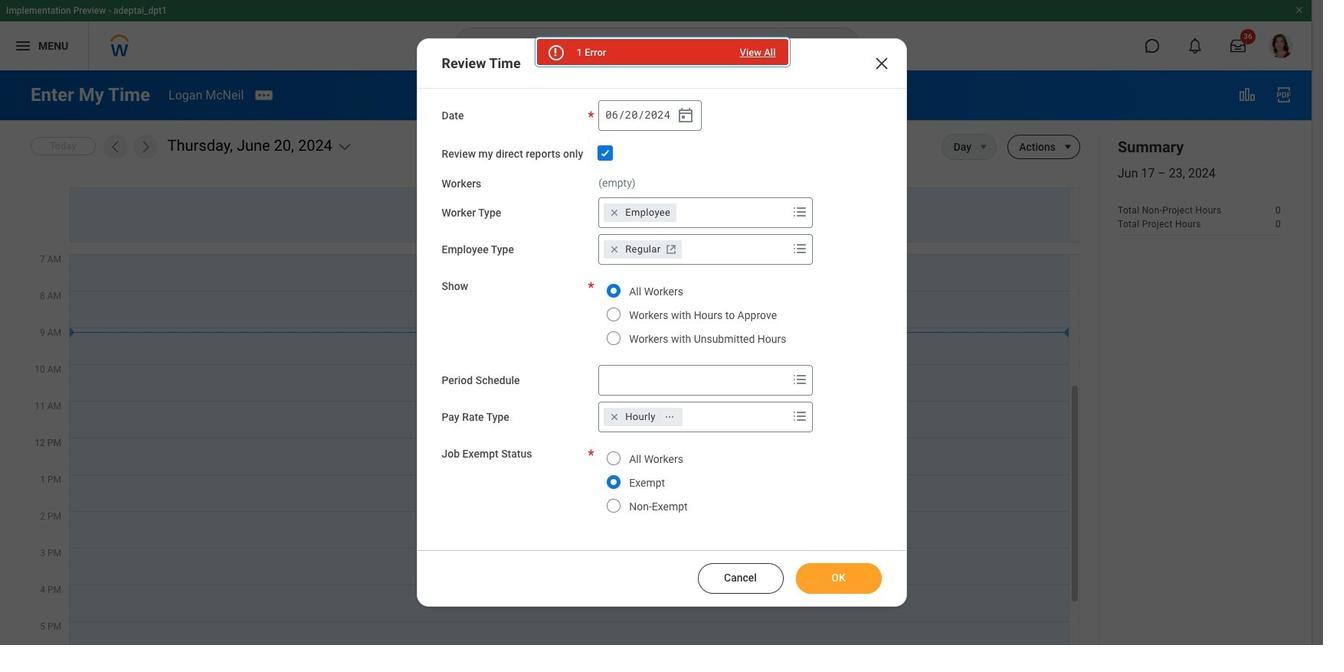 Task type: vqa. For each thing, say whether or not it's contained in the screenshot.
Ext Link Image
yes



Task type: describe. For each thing, give the bounding box(es) containing it.
chevron left image
[[108, 139, 123, 155]]

x small image
[[607, 242, 622, 258]]

hourly, press delete to clear value. option
[[604, 409, 683, 427]]

view printable version (pdf) image
[[1275, 86, 1293, 104]]

x small image for hourly "element"
[[607, 410, 622, 425]]

employee, press delete to clear value. option
[[604, 204, 677, 222]]

view related information image
[[1238, 86, 1257, 104]]

related actions image
[[664, 412, 675, 423]]

chevron down image
[[337, 139, 352, 155]]

prompts image for employee, press delete to clear value. option
[[791, 203, 809, 222]]

ext link image
[[664, 242, 679, 258]]

Search field
[[599, 367, 788, 395]]

calendar image
[[677, 106, 695, 125]]

inbox large image
[[1231, 38, 1246, 54]]

close environment banner image
[[1295, 5, 1304, 15]]

3 prompts image from the top
[[791, 371, 809, 389]]

employee element
[[625, 206, 671, 220]]



Task type: locate. For each thing, give the bounding box(es) containing it.
main content
[[0, 70, 1312, 646]]

profile logan mcneil element
[[1260, 29, 1303, 63]]

x small image inside hourly, press delete to clear value. option
[[607, 410, 622, 425]]

dialog
[[416, 38, 907, 608]]

notifications large image
[[1188, 38, 1203, 54]]

hourly element
[[625, 411, 656, 425]]

2 prompts image from the top
[[791, 240, 809, 258]]

regular element
[[625, 243, 661, 257]]

4 prompts image from the top
[[791, 408, 809, 426]]

exclamation image
[[550, 47, 561, 58]]

banner
[[0, 0, 1312, 70]]

x small image
[[607, 206, 622, 221], [607, 410, 622, 425]]

1 prompts image from the top
[[791, 203, 809, 222]]

chevron right image
[[138, 139, 153, 155]]

group
[[599, 100, 702, 131]]

prompts image for hourly, press delete to clear value. option
[[791, 408, 809, 426]]

x small image for employee "element"
[[607, 206, 622, 221]]

2 x small image from the top
[[607, 410, 622, 425]]

x small image left hourly "element"
[[607, 410, 622, 425]]

search image
[[468, 37, 486, 55]]

x image
[[872, 54, 891, 73]]

x small image left employee "element"
[[607, 206, 622, 221]]

x small image inside employee, press delete to clear value. option
[[607, 206, 622, 221]]

1 vertical spatial x small image
[[607, 410, 622, 425]]

prompts image for regular, press delete to clear value, ctrl + enter opens in new window. option
[[791, 240, 809, 258]]

0 vertical spatial x small image
[[607, 206, 622, 221]]

1 x small image from the top
[[607, 206, 622, 221]]

check small image
[[596, 144, 615, 162]]

regular, press delete to clear value, ctrl + enter opens in new window. option
[[604, 241, 682, 259]]

prompts image
[[791, 203, 809, 222], [791, 240, 809, 258], [791, 371, 809, 389], [791, 408, 809, 426]]



